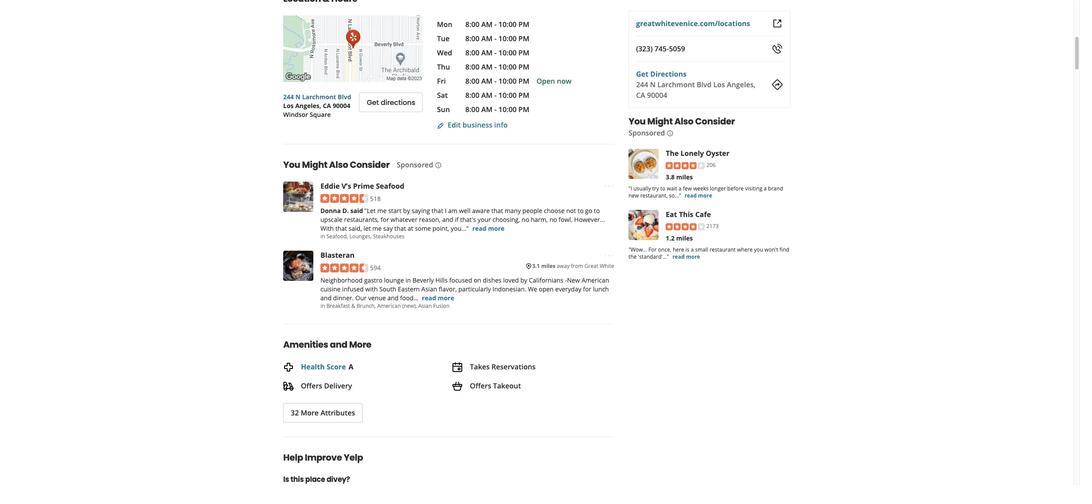 Task type: vqa. For each thing, say whether or not it's contained in the screenshot.
according
no



Task type: locate. For each thing, give the bounding box(es) containing it.
&
[[351, 302, 355, 310]]

eddie v's prime seafood link
[[320, 181, 404, 191]]

24 more v2 image left "i in the top of the page
[[603, 181, 614, 192]]

you might also consider up the
[[628, 115, 735, 128]]

focused
[[449, 276, 472, 284]]

7 pm from the top
[[518, 105, 529, 114]]

this
[[679, 210, 693, 219]]

pm for mon
[[518, 20, 529, 29]]

in for blasteran
[[320, 302, 325, 310]]

d.
[[342, 207, 349, 215]]

angeles, left 24 directions v2 icon
[[727, 80, 755, 90]]

6 am from the top
[[481, 90, 493, 100]]

more right 32
[[301, 408, 319, 418]]

no down people
[[522, 216, 529, 224]]

0 horizontal spatial a
[[678, 185, 681, 192]]

me right "let"
[[372, 224, 382, 233]]

0 vertical spatial 244
[[636, 80, 648, 90]]

1 horizontal spatial american
[[582, 276, 609, 284]]

also for the bottom 16 info v2 "image"
[[329, 159, 348, 171]]

0 vertical spatial 90004
[[647, 90, 667, 100]]

might up eddie
[[302, 159, 327, 171]]

4.5 star rating image up d.
[[320, 194, 368, 203]]

0 vertical spatial you
[[628, 115, 645, 128]]

8:00
[[465, 20, 479, 29], [465, 34, 479, 43], [465, 48, 479, 58], [465, 62, 479, 72], [465, 76, 479, 86], [465, 90, 479, 100], [465, 105, 479, 114]]

1 vertical spatial los
[[283, 101, 294, 110]]

16 info v2 image down the 16 pencil v2 image
[[435, 162, 442, 169]]

mon
[[437, 20, 452, 29]]

read right so…"
[[684, 192, 697, 199]]

also up lonely in the top right of the page
[[674, 115, 693, 128]]

2 horizontal spatial a
[[764, 185, 767, 192]]

0 vertical spatial miles
[[676, 173, 693, 181]]

sponsored up the seafood
[[397, 160, 433, 170]]

lounge
[[384, 276, 404, 284]]

1 vertical spatial 90004
[[333, 101, 350, 110]]

ca up square
[[323, 101, 331, 110]]

1 horizontal spatial 244
[[636, 80, 648, 90]]

4 pm from the top
[[518, 62, 529, 72]]

4 star rating image for lonely
[[666, 162, 705, 169]]

6 10:00 from the top
[[498, 90, 517, 100]]

1 vertical spatial 4 star rating image
[[666, 223, 705, 230]]

a for eat this cafe
[[691, 246, 694, 253]]

restaurant
[[709, 246, 735, 253]]

takes reservations
[[470, 362, 536, 372]]

miles right 3.1
[[541, 263, 555, 270]]

miles for this
[[676, 234, 693, 242]]

more for "i usually try to wait a few weeks longer before visiting a brand new restaurant, so…"
[[698, 192, 712, 199]]

0 horizontal spatial n
[[295, 93, 300, 101]]

am for tue
[[481, 34, 493, 43]]

4 10:00 from the top
[[498, 62, 517, 72]]

might up the
[[647, 115, 673, 128]]

read more link down your in the top of the page
[[472, 224, 504, 233]]

206
[[706, 161, 715, 169]]

1 horizontal spatial ca
[[636, 90, 645, 100]]

"i usually try to wait a few weeks longer before visiting a brand new restaurant, so…"
[[628, 185, 783, 199]]

read more link for "i usually try to wait a few weeks longer before visiting a brand new restaurant, so…"
[[684, 192, 712, 199]]

0 vertical spatial more
[[349, 339, 371, 351]]

you might also consider up eddie
[[283, 159, 390, 171]]

2 vertical spatial miles
[[541, 263, 555, 270]]

10:00 for mon
[[498, 20, 517, 29]]

1 vertical spatial you
[[283, 159, 300, 171]]

read more up cafe
[[684, 192, 712, 199]]

aware
[[472, 207, 490, 215]]

0 horizontal spatial you might also consider
[[283, 159, 390, 171]]

eddie
[[320, 181, 340, 191]]

594
[[370, 264, 381, 272]]

and left if
[[442, 216, 453, 224]]

10:00 for tue
[[498, 34, 517, 43]]

blvd inside the get directions 244 n larchmont blvd los angeles, ca 90004
[[696, 80, 711, 90]]

1 horizontal spatial angeles,
[[727, 80, 755, 90]]

10:00 for wed
[[498, 48, 517, 58]]

1 horizontal spatial sponsored
[[628, 128, 665, 138]]

90004 inside the get directions 244 n larchmont blvd los angeles, ca 90004
[[647, 90, 667, 100]]

24 medical v2 image
[[283, 362, 294, 373]]

0 vertical spatial in
[[320, 233, 325, 240]]

miles up is
[[676, 234, 693, 242]]

5 8:00 from the top
[[465, 76, 479, 86]]

16 info v2 image
[[667, 130, 674, 137], [435, 162, 442, 169]]

0 vertical spatial 24 more v2 image
[[603, 181, 614, 192]]

5 8:00 am - 10:00 pm from the top
[[465, 76, 529, 86]]

"wow... for once, here is a small restaurant where you won't find the 'standard'…"
[[628, 246, 789, 260]]

"i
[[628, 185, 632, 192]]

more
[[698, 192, 712, 199], [488, 224, 504, 233], [686, 253, 700, 260], [438, 294, 454, 302]]

fri
[[437, 76, 446, 86]]

1 10:00 from the top
[[498, 20, 517, 29]]

angeles, inside the get directions 244 n larchmont blvd los angeles, ca 90004
[[727, 80, 755, 90]]

0 vertical spatial blvd
[[696, 80, 711, 90]]

american up lunch
[[582, 276, 609, 284]]

for left lunch
[[583, 285, 591, 293]]

1 vertical spatial blvd
[[338, 93, 351, 101]]

244 inside the get directions 244 n larchmont blvd los angeles, ca 90004
[[636, 80, 648, 90]]

might for the bottom 16 info v2 "image"
[[302, 159, 327, 171]]

3 am from the top
[[481, 48, 493, 58]]

american down south
[[377, 302, 401, 310]]

1 horizontal spatial 16 info v2 image
[[667, 130, 674, 137]]

2173
[[706, 222, 718, 230]]

1 vertical spatial also
[[329, 159, 348, 171]]

small
[[695, 246, 708, 253]]

(323) 745-5059
[[636, 44, 685, 54]]

asian
[[421, 285, 437, 293], [418, 302, 432, 310]]

n down get directions link
[[650, 80, 655, 90]]

0 vertical spatial sponsored
[[628, 128, 665, 138]]

in up eastern
[[405, 276, 411, 284]]

consider up prime
[[350, 159, 390, 171]]

consider for top 16 info v2 "image"
[[695, 115, 735, 128]]

consider up oyster
[[695, 115, 735, 128]]

8:00 am - 10:00 pm for wed
[[465, 48, 529, 58]]

1 horizontal spatial also
[[674, 115, 693, 128]]

to left go
[[578, 207, 584, 215]]

1 8:00 am - 10:00 pm from the top
[[465, 20, 529, 29]]

3 10:00 from the top
[[498, 48, 517, 58]]

1 horizontal spatial consider
[[695, 115, 735, 128]]

read more link down the 1.2 miles
[[672, 253, 700, 260]]

1 vertical spatial miles
[[676, 234, 693, 242]]

24 external link v2 image
[[772, 18, 783, 29]]

0 vertical spatial by
[[403, 207, 410, 215]]

to right go
[[594, 207, 600, 215]]

244 up windsor
[[283, 93, 294, 101]]

3 pm from the top
[[518, 48, 529, 58]]

blasteran
[[320, 251, 355, 260]]

1 horizontal spatial n
[[650, 80, 655, 90]]

pm for tue
[[518, 34, 529, 43]]

1 horizontal spatial 90004
[[647, 90, 667, 100]]

- for thu
[[494, 62, 497, 72]]

read more down your in the top of the page
[[472, 224, 504, 233]]

by inside "let me start by saying that i am well aware that many people choose not to go to upscale restaurants, for whatever reason, and if that's your choosing, no harm, no fowl. however... with that said, let me say that at some point, you…"
[[403, 207, 410, 215]]

1 8:00 from the top
[[465, 20, 479, 29]]

4.5 star rating image up neighborhood
[[320, 264, 368, 272]]

0 vertical spatial also
[[674, 115, 693, 128]]

4.5 star rating image
[[320, 194, 368, 203], [320, 264, 368, 272]]

read for "i usually try to wait a few weeks longer before visiting a brand new restaurant, so…"
[[684, 192, 697, 199]]

0 vertical spatial might
[[647, 115, 673, 128]]

miles
[[676, 173, 693, 181], [676, 234, 693, 242], [541, 263, 555, 270]]

in seafood, lounges, steakhouses
[[320, 233, 404, 240]]

also up v's
[[329, 159, 348, 171]]

0 vertical spatial 4 star rating image
[[666, 162, 705, 169]]

get inside location & hours element
[[367, 97, 379, 107]]

7 10:00 from the top
[[498, 105, 517, 114]]

offers down health
[[301, 381, 322, 391]]

los inside the 244 n larchmont blvd los angeles, ca 90004 windsor square
[[283, 101, 294, 110]]

1 vertical spatial 244
[[283, 93, 294, 101]]

7 8:00 from the top
[[465, 105, 479, 114]]

1 horizontal spatial by
[[520, 276, 527, 284]]

90004 inside the 244 n larchmont blvd los angeles, ca 90004 windsor square
[[333, 101, 350, 110]]

no
[[522, 216, 529, 224], [550, 216, 557, 224]]

0 vertical spatial american
[[582, 276, 609, 284]]

1 vertical spatial in
[[405, 276, 411, 284]]

edit business info
[[448, 120, 508, 130]]

directions
[[381, 97, 415, 107]]

0 horizontal spatial get
[[367, 97, 379, 107]]

a left "few"
[[678, 185, 681, 192]]

1 horizontal spatial no
[[550, 216, 557, 224]]

a right is
[[691, 246, 694, 253]]

read more down the 1.2 miles
[[672, 253, 700, 260]]

many
[[505, 207, 521, 215]]

244 n larchmont blvd link
[[283, 93, 351, 101]]

3 8:00 from the top
[[465, 48, 479, 58]]

for up say
[[381, 216, 389, 224]]

takeout
[[493, 381, 521, 391]]

usually
[[633, 185, 651, 192]]

10:00
[[498, 20, 517, 29], [498, 34, 517, 43], [498, 48, 517, 58], [498, 62, 517, 72], [498, 76, 517, 86], [498, 90, 517, 100], [498, 105, 517, 114]]

1 offers from the left
[[301, 381, 322, 391]]

you might also consider
[[628, 115, 735, 128], [283, 159, 390, 171]]

read more for "wow... for once, here is a small restaurant where you won't find the 'standard'…"
[[672, 253, 700, 260]]

0 horizontal spatial larchmont
[[302, 93, 336, 101]]

indonesian.
[[493, 285, 526, 293]]

miles up "few"
[[676, 173, 693, 181]]

0 vertical spatial 4.5 star rating image
[[320, 194, 368, 203]]

in left seafood,
[[320, 233, 325, 240]]

"let me start by saying that i am well aware that many people choose not to go to upscale restaurants, for whatever reason, and if that's your choosing, no harm, no fowl. however... with that said, let me say that at some point, you…"
[[320, 207, 605, 233]]

a inside "wow... for once, here is a small restaurant where you won't find the 'standard'…"
[[691, 246, 694, 253]]

blvd
[[696, 80, 711, 90], [338, 93, 351, 101]]

5 am from the top
[[481, 76, 493, 86]]

0 horizontal spatial consider
[[350, 159, 390, 171]]

8:00 am - 10:00 pm for mon
[[465, 20, 529, 29]]

you up eddie v's prime seafood image
[[283, 159, 300, 171]]

pm for sun
[[518, 105, 529, 114]]

and up score at the left
[[330, 339, 347, 351]]

1 vertical spatial you might also consider
[[283, 159, 390, 171]]

away
[[557, 263, 570, 270]]

0 horizontal spatial offers
[[301, 381, 322, 391]]

24 more v2 image up the white
[[603, 250, 614, 261]]

1 vertical spatial 4.5 star rating image
[[320, 264, 368, 272]]

16 marker v2 image
[[525, 263, 532, 270]]

that left i
[[432, 207, 443, 215]]

reservations
[[491, 362, 536, 372]]

2 8:00 am - 10:00 pm from the top
[[465, 34, 529, 43]]

'standard'…"
[[638, 253, 669, 260]]

get left directions
[[367, 97, 379, 107]]

a left brand
[[764, 185, 767, 192]]

read more link up cafe
[[684, 192, 712, 199]]

more
[[349, 339, 371, 351], [301, 408, 319, 418]]

location & hours element
[[269, 0, 628, 130]]

1 vertical spatial 24 more v2 image
[[603, 250, 614, 261]]

32 more attributes
[[291, 408, 355, 418]]

read more down flavor,
[[422, 294, 454, 302]]

to right try
[[660, 185, 665, 192]]

7 am from the top
[[481, 105, 493, 114]]

3 8:00 am - 10:00 pm from the top
[[465, 48, 529, 58]]

1 horizontal spatial a
[[691, 246, 694, 253]]

ca down get directions link
[[636, 90, 645, 100]]

neighborhood
[[320, 276, 363, 284]]

read more
[[684, 192, 712, 199], [472, 224, 504, 233], [672, 253, 700, 260], [422, 294, 454, 302]]

read more link for "wow... for once, here is a small restaurant where you won't find the 'standard'…"
[[672, 253, 700, 260]]

16 info v2 image up the
[[667, 130, 674, 137]]

in for eddie v's prime seafood
[[320, 233, 325, 240]]

0 vertical spatial for
[[381, 216, 389, 224]]

2 am from the top
[[481, 34, 493, 43]]

n up windsor
[[295, 93, 300, 101]]

asian inside neighborhood gastro lounge in beverly hills focused on dishes loved by californians -new american cuisine infused with south eastern asian flavor, particularly indonesian. we open everyday for lunch and dinner. our venue and food…
[[421, 285, 437, 293]]

2 offers from the left
[[470, 381, 491, 391]]

6 8:00 from the top
[[465, 90, 479, 100]]

0 vertical spatial asian
[[421, 285, 437, 293]]

get
[[636, 69, 648, 79], [367, 97, 379, 107]]

10:00 for sat
[[498, 90, 517, 100]]

32 more attributes button
[[283, 403, 363, 423]]

consider
[[695, 115, 735, 128], [350, 159, 390, 171]]

0 vertical spatial ca
[[636, 90, 645, 100]]

1 vertical spatial angeles,
[[295, 101, 321, 110]]

blasteran image
[[283, 251, 313, 281]]

1 horizontal spatial blvd
[[696, 80, 711, 90]]

4 star rating image up the 3.8 miles
[[666, 162, 705, 169]]

745-
[[654, 44, 669, 54]]

harm,
[[531, 216, 548, 224]]

n inside the 244 n larchmont blvd los angeles, ca 90004 windsor square
[[295, 93, 300, 101]]

pm for sat
[[518, 90, 529, 100]]

the lonely oyster link
[[666, 148, 729, 158]]

1 horizontal spatial might
[[647, 115, 673, 128]]

larchmont up square
[[302, 93, 336, 101]]

might for top 16 info v2 "image"
[[647, 115, 673, 128]]

8:00 am - 10:00 pm for tue
[[465, 34, 529, 43]]

6 pm from the top
[[518, 90, 529, 100]]

24 reservation v2 image
[[452, 362, 463, 373]]

0 horizontal spatial 90004
[[333, 101, 350, 110]]

10:00 for sun
[[498, 105, 517, 114]]

donna d. said
[[320, 207, 363, 215]]

24 phone v2 image
[[772, 43, 783, 54]]

for
[[648, 246, 656, 253]]

1 vertical spatial more
[[301, 408, 319, 418]]

4.5 star rating image for 594
[[320, 264, 368, 272]]

greatwhitevenice.com/locations link
[[636, 19, 750, 28]]

90004 down get directions link
[[647, 90, 667, 100]]

0 horizontal spatial for
[[381, 216, 389, 224]]

24 order v2 image
[[283, 381, 294, 392]]

and down cuisine
[[320, 294, 332, 302]]

american
[[582, 276, 609, 284], [377, 302, 401, 310]]

angeles, inside the 244 n larchmont blvd los angeles, ca 90004 windsor square
[[295, 101, 321, 110]]

read down beverly
[[422, 294, 436, 302]]

pm for thu
[[518, 62, 529, 72]]

7 8:00 am - 10:00 pm from the top
[[465, 105, 529, 114]]

1 horizontal spatial for
[[583, 285, 591, 293]]

24 more v2 image
[[603, 181, 614, 192], [603, 250, 614, 261]]

ca inside the get directions 244 n larchmont blvd los angeles, ca 90004
[[636, 90, 645, 100]]

asian down beverly
[[421, 285, 437, 293]]

angeles, down 244 n larchmont blvd link
[[295, 101, 321, 110]]

90004
[[647, 90, 667, 100], [333, 101, 350, 110]]

in
[[320, 233, 325, 240], [405, 276, 411, 284], [320, 302, 325, 310]]

1 vertical spatial n
[[295, 93, 300, 101]]

4 8:00 am - 10:00 pm from the top
[[465, 62, 529, 72]]

1 horizontal spatial los
[[713, 80, 725, 90]]

a
[[678, 185, 681, 192], [764, 185, 767, 192], [691, 246, 694, 253]]

dinner.
[[333, 294, 354, 302]]

1 horizontal spatial larchmont
[[657, 80, 695, 90]]

2 pm from the top
[[518, 34, 529, 43]]

more up "a"
[[349, 339, 371, 351]]

2 10:00 from the top
[[498, 34, 517, 43]]

4 star rating image down this
[[666, 223, 705, 230]]

more up cafe
[[698, 192, 712, 199]]

the lonely oyster image
[[628, 149, 658, 179]]

2 4.5 star rating image from the top
[[320, 264, 368, 272]]

attributes
[[321, 408, 355, 418]]

larchmont down directions
[[657, 80, 695, 90]]

flavor,
[[439, 285, 457, 293]]

1 horizontal spatial get
[[636, 69, 648, 79]]

0 horizontal spatial no
[[522, 216, 529, 224]]

0 horizontal spatial american
[[377, 302, 401, 310]]

2 8:00 from the top
[[465, 34, 479, 43]]

for inside neighborhood gastro lounge in beverly hills focused on dishes loved by californians -new american cuisine infused with south eastern asian flavor, particularly indonesian. we open everyday for lunch and dinner. our venue and food…
[[583, 285, 591, 293]]

read for neighborhood gastro lounge in beverly hills focused on dishes loved by californians -new american cuisine infused with south eastern asian flavor, particularly indonesian. we open everyday for lunch and dinner. our venue and food…
[[422, 294, 436, 302]]

health
[[301, 362, 325, 372]]

0 horizontal spatial might
[[302, 159, 327, 171]]

0 vertical spatial me
[[377, 207, 387, 215]]

asian right the (new),
[[418, 302, 432, 310]]

0 horizontal spatial by
[[403, 207, 410, 215]]

by up whatever
[[403, 207, 410, 215]]

0 horizontal spatial also
[[329, 159, 348, 171]]

1 horizontal spatial to
[[594, 207, 600, 215]]

6 8:00 am - 10:00 pm from the top
[[465, 90, 529, 100]]

say
[[383, 224, 393, 233]]

1 vertical spatial get
[[367, 97, 379, 107]]

takes
[[470, 362, 490, 372]]

0 vertical spatial you might also consider
[[628, 115, 735, 128]]

1 4.5 star rating image from the top
[[320, 194, 368, 203]]

offers down takes
[[470, 381, 491, 391]]

me right the "let
[[377, 207, 387, 215]]

2 horizontal spatial to
[[660, 185, 665, 192]]

open
[[539, 285, 554, 293]]

by right 'loved'
[[520, 276, 527, 284]]

is
[[685, 246, 689, 253]]

0 horizontal spatial angeles,
[[295, 101, 321, 110]]

5 pm from the top
[[518, 76, 529, 86]]

restaurant,
[[640, 192, 667, 199]]

24 more v2 image for blasteran
[[603, 250, 614, 261]]

few
[[683, 185, 692, 192]]

1 24 more v2 image from the top
[[603, 181, 614, 192]]

0 horizontal spatial sponsored
[[397, 160, 433, 170]]

blasteran link
[[320, 251, 355, 260]]

sponsored up the lonely oyster image
[[628, 128, 665, 138]]

244 down get directions link
[[636, 80, 648, 90]]

miles for lonely
[[676, 173, 693, 181]]

get down (323)
[[636, 69, 648, 79]]

4 8:00 from the top
[[465, 62, 479, 72]]

0 vertical spatial larchmont
[[657, 80, 695, 90]]

info
[[494, 120, 508, 130]]

thu
[[437, 62, 450, 72]]

read left is
[[672, 253, 684, 260]]

1 vertical spatial consider
[[350, 159, 390, 171]]

3.1 miles away from great white
[[532, 263, 614, 270]]

amenities and more
[[283, 339, 371, 351]]

south
[[379, 285, 396, 293]]

4 star rating image
[[666, 162, 705, 169], [666, 223, 705, 230]]

0 horizontal spatial los
[[283, 101, 294, 110]]

1 vertical spatial larchmont
[[302, 93, 336, 101]]

- for wed
[[494, 48, 497, 58]]

0 horizontal spatial 244
[[283, 93, 294, 101]]

in left breakfast
[[320, 302, 325, 310]]

1 pm from the top
[[518, 20, 529, 29]]

0 vertical spatial los
[[713, 80, 725, 90]]

am
[[448, 207, 457, 215]]

4 am from the top
[[481, 62, 493, 72]]

more down flavor,
[[438, 294, 454, 302]]

get inside the get directions 244 n larchmont blvd los angeles, ca 90004
[[636, 69, 648, 79]]

1 vertical spatial for
[[583, 285, 591, 293]]

the
[[666, 148, 678, 158]]

2 4 star rating image from the top
[[666, 223, 705, 230]]

1 am from the top
[[481, 20, 493, 29]]

0 vertical spatial get
[[636, 69, 648, 79]]

1 vertical spatial ca
[[323, 101, 331, 110]]

2 24 more v2 image from the top
[[603, 250, 614, 261]]

- for sun
[[494, 105, 497, 114]]

sat
[[437, 90, 448, 100]]

1 4 star rating image from the top
[[666, 162, 705, 169]]

5 10:00 from the top
[[498, 76, 517, 86]]

0 vertical spatial consider
[[695, 115, 735, 128]]

we
[[528, 285, 537, 293]]

- inside neighborhood gastro lounge in beverly hills focused on dishes loved by californians -new american cuisine infused with south eastern asian flavor, particularly indonesian. we open everyday for lunch and dinner. our venue and food…
[[565, 276, 567, 284]]

90004 down 244 n larchmont blvd link
[[333, 101, 350, 110]]

-
[[494, 20, 497, 29], [494, 34, 497, 43], [494, 48, 497, 58], [494, 62, 497, 72], [494, 76, 497, 86], [494, 90, 497, 100], [494, 105, 497, 114], [565, 276, 567, 284]]

where
[[737, 246, 752, 253]]

you up the lonely oyster image
[[628, 115, 645, 128]]

no down 'choose'
[[550, 216, 557, 224]]

1 horizontal spatial offers
[[470, 381, 491, 391]]

am for mon
[[481, 20, 493, 29]]

0 horizontal spatial ca
[[323, 101, 331, 110]]

more right here in the bottom right of the page
[[686, 253, 700, 260]]

0 vertical spatial angeles,
[[727, 80, 755, 90]]

am for sat
[[481, 90, 493, 100]]

read more link
[[684, 192, 712, 199], [472, 224, 504, 233], [672, 253, 700, 260], [422, 294, 454, 302]]

0 vertical spatial n
[[650, 80, 655, 90]]

read more for neighborhood gastro lounge in beverly hills focused on dishes loved by californians -new american cuisine infused with south eastern asian flavor, particularly indonesian. we open everyday for lunch and dinner. our venue and food…
[[422, 294, 454, 302]]

am for sun
[[481, 105, 493, 114]]

offers delivery
[[301, 381, 352, 391]]

by
[[403, 207, 410, 215], [520, 276, 527, 284]]

0 horizontal spatial more
[[301, 408, 319, 418]]

read more link down flavor,
[[422, 294, 454, 302]]



Task type: describe. For each thing, give the bounding box(es) containing it.
dishes
[[483, 276, 501, 284]]

0 vertical spatial 16 info v2 image
[[667, 130, 674, 137]]

1 horizontal spatial more
[[349, 339, 371, 351]]

eddie v's prime seafood
[[320, 181, 404, 191]]

blvd inside the 244 n larchmont blvd los angeles, ca 90004 windsor square
[[338, 93, 351, 101]]

food…
[[400, 294, 418, 302]]

read more for "i usually try to wait a few weeks longer before visiting a brand new restaurant, so…"
[[684, 192, 712, 199]]

8:00 am - 10:00 pm for thu
[[465, 62, 529, 72]]

8:00 for thu
[[465, 62, 479, 72]]

divey?
[[327, 474, 350, 485]]

to inside "i usually try to wait a few weeks longer before visiting a brand new restaurant, so…"
[[660, 185, 665, 192]]

8:00 am - 10:00 pm for sat
[[465, 90, 529, 100]]

get for get directions 244 n larchmont blvd los angeles, ca 90004
[[636, 69, 648, 79]]

score
[[327, 362, 346, 372]]

californians
[[529, 276, 563, 284]]

wait
[[667, 185, 677, 192]]

neighborhood gastro lounge in beverly hills focused on dishes loved by californians -new american cuisine infused with south eastern asian flavor, particularly indonesian. we open everyday for lunch and dinner. our venue and food…
[[320, 276, 609, 302]]

offers takeout
[[470, 381, 521, 391]]

delivery
[[324, 381, 352, 391]]

offers for offers delivery
[[301, 381, 322, 391]]

more inside dropdown button
[[301, 408, 319, 418]]

1 vertical spatial american
[[377, 302, 401, 310]]

not
[[566, 207, 576, 215]]

upscale
[[320, 216, 342, 224]]

gastro
[[364, 276, 382, 284]]

some
[[415, 224, 431, 233]]

go
[[585, 207, 592, 215]]

the lonely oyster
[[666, 148, 729, 158]]

open now
[[536, 76, 572, 86]]

is this place divey?
[[283, 474, 350, 485]]

if
[[455, 216, 459, 224]]

help improve yelp
[[283, 451, 363, 464]]

1.2
[[666, 234, 674, 242]]

v's
[[342, 181, 351, 191]]

518
[[370, 194, 381, 203]]

consider for the bottom 16 info v2 "image"
[[350, 159, 390, 171]]

eat this cafe
[[666, 210, 711, 219]]

8:00 for tue
[[465, 34, 479, 43]]

a
[[349, 362, 353, 372]]

eddie v's prime seafood image
[[283, 182, 313, 212]]

start
[[388, 207, 402, 215]]

lonely
[[680, 148, 704, 158]]

4 star rating image for this
[[666, 223, 705, 230]]

oyster
[[706, 148, 729, 158]]

0 horizontal spatial to
[[578, 207, 584, 215]]

once,
[[658, 246, 671, 253]]

0 horizontal spatial you
[[283, 159, 300, 171]]

1 vertical spatial 16 info v2 image
[[435, 162, 442, 169]]

longer
[[710, 185, 726, 192]]

edit
[[448, 120, 461, 130]]

this
[[290, 474, 304, 485]]

donna
[[320, 207, 341, 215]]

health score link
[[301, 362, 346, 372]]

ca inside the 244 n larchmont blvd los angeles, ca 90004 windsor square
[[323, 101, 331, 110]]

16 pencil v2 image
[[437, 122, 444, 129]]

and inside "let me start by saying that i am well aware that many people choose not to go to upscale restaurants, for whatever reason, and if that's your choosing, no harm, no fowl. however... with that said, let me say that at some point, you…"
[[442, 216, 453, 224]]

so…"
[[669, 192, 681, 199]]

1 no from the left
[[522, 216, 529, 224]]

that down whatever
[[394, 224, 406, 233]]

improve
[[305, 451, 342, 464]]

244 inside the 244 n larchmont blvd los angeles, ca 90004 windsor square
[[283, 93, 294, 101]]

get directions
[[367, 97, 415, 107]]

8:00 for mon
[[465, 20, 479, 29]]

eat
[[666, 210, 677, 219]]

amenities and more element
[[269, 324, 621, 423]]

is
[[283, 474, 289, 485]]

1 vertical spatial me
[[372, 224, 382, 233]]

10:00 for fri
[[498, 76, 517, 86]]

larchmont inside the get directions 244 n larchmont blvd los angeles, ca 90004
[[657, 80, 695, 90]]

- for fri
[[494, 76, 497, 86]]

everyday
[[555, 285, 581, 293]]

well
[[459, 207, 470, 215]]

said,
[[349, 224, 362, 233]]

8:00 for fri
[[465, 76, 479, 86]]

- for tue
[[494, 34, 497, 43]]

seafood
[[376, 181, 404, 191]]

8:00 for wed
[[465, 48, 479, 58]]

offers for offers takeout
[[470, 381, 491, 391]]

los inside the get directions 244 n larchmont blvd los angeles, ca 90004
[[713, 80, 725, 90]]

1.2 miles
[[666, 234, 693, 242]]

get directions link
[[636, 69, 686, 79]]

that up choosing,
[[491, 207, 503, 215]]

8:00 am - 10:00 pm for sun
[[465, 105, 529, 114]]

more down choosing,
[[488, 224, 504, 233]]

pm for wed
[[518, 48, 529, 58]]

tue
[[437, 34, 450, 43]]

larchmont inside the 244 n larchmont blvd los angeles, ca 90004 windsor square
[[302, 93, 336, 101]]

for inside "let me start by saying that i am well aware that many people choose not to go to upscale restaurants, for whatever reason, and if that's your choosing, no harm, no fowl. however... with that said, let me say that at some point, you…"
[[381, 216, 389, 224]]

that down upscale
[[335, 224, 347, 233]]

am for thu
[[481, 62, 493, 72]]

new
[[567, 276, 580, 284]]

read more link for neighborhood gastro lounge in beverly hills focused on dishes loved by californians -new american cuisine infused with south eastern asian flavor, particularly indonesian. we open everyday for lunch and dinner. our venue and food…
[[422, 294, 454, 302]]

- for sat
[[494, 90, 497, 100]]

on
[[474, 276, 481, 284]]

pm for fri
[[518, 76, 529, 86]]

3.1
[[532, 263, 540, 270]]

the
[[628, 253, 636, 260]]

that's
[[460, 216, 476, 224]]

more for "wow... for once, here is a small restaurant where you won't find the 'standard'…"
[[686, 253, 700, 260]]

fowl.
[[559, 216, 573, 224]]

read down your in the top of the page
[[472, 224, 486, 233]]

map image
[[283, 16, 423, 82]]

1 vertical spatial asian
[[418, 302, 432, 310]]

am for fri
[[481, 76, 493, 86]]

- for mon
[[494, 20, 497, 29]]

8:00 am - 10:00 pm for fri
[[465, 76, 529, 86]]

brunch,
[[357, 302, 376, 310]]

greatwhitevenice.com/locations
[[636, 19, 750, 28]]

8:00 for sun
[[465, 105, 479, 114]]

find
[[779, 246, 789, 253]]

get directions link
[[359, 93, 423, 112]]

1 vertical spatial sponsored
[[397, 160, 433, 170]]

10:00 for thu
[[498, 62, 517, 72]]

hills
[[435, 276, 448, 284]]

1 horizontal spatial you might also consider
[[628, 115, 735, 128]]

a for the lonely oyster
[[678, 185, 681, 192]]

windsor
[[283, 110, 308, 119]]

by inside neighborhood gastro lounge in beverly hills focused on dishes loved by californians -new american cuisine infused with south eastern asian flavor, particularly indonesian. we open everyday for lunch and dinner. our venue and food…
[[520, 276, 527, 284]]

(new),
[[402, 302, 417, 310]]

prime
[[353, 181, 374, 191]]

eat this cafe image
[[628, 210, 658, 240]]

24 shopping v2 image
[[452, 381, 463, 392]]

read for "wow... for once, here is a small restaurant where you won't find the 'standard'…"
[[672, 253, 684, 260]]

from
[[571, 263, 583, 270]]

in inside neighborhood gastro lounge in beverly hills focused on dishes loved by californians -new american cuisine infused with south eastern asian flavor, particularly indonesian. we open everyday for lunch and dinner. our venue and food…
[[405, 276, 411, 284]]

get directions 244 n larchmont blvd los angeles, ca 90004
[[636, 69, 755, 100]]

american inside neighborhood gastro lounge in beverly hills focused on dishes loved by californians -new american cuisine infused with south eastern asian flavor, particularly indonesian. we open everyday for lunch and dinner. our venue and food…
[[582, 276, 609, 284]]

beverly
[[412, 276, 434, 284]]

24 more v2 image for eddie v's prime seafood
[[603, 181, 614, 192]]

i
[[445, 207, 447, 215]]

2 no from the left
[[550, 216, 557, 224]]

won't
[[764, 246, 778, 253]]

and down south
[[387, 294, 399, 302]]

get for get directions
[[367, 97, 379, 107]]

"wow...
[[628, 246, 647, 253]]

4.5 star rating image for 518
[[320, 194, 368, 203]]

your
[[478, 216, 491, 224]]

am for wed
[[481, 48, 493, 58]]

more for neighborhood gastro lounge in beverly hills focused on dishes loved by californians -new american cuisine infused with south eastern asian flavor, particularly indonesian. we open everyday for lunch and dinner. our venue and food…
[[438, 294, 454, 302]]

help improve yelp element
[[269, 437, 614, 485]]

saying
[[412, 207, 430, 215]]

also for top 16 info v2 "image"
[[674, 115, 693, 128]]

1 horizontal spatial you
[[628, 115, 645, 128]]

however...
[[574, 216, 605, 224]]

24 directions v2 image
[[772, 79, 783, 90]]

n inside the get directions 244 n larchmont blvd los angeles, ca 90004
[[650, 80, 655, 90]]

help
[[283, 451, 303, 464]]

directions
[[650, 69, 686, 79]]

you…"
[[451, 224, 469, 233]]

business
[[463, 120, 492, 130]]

people
[[522, 207, 542, 215]]

yelp
[[344, 451, 363, 464]]

8:00 for sat
[[465, 90, 479, 100]]

infused
[[342, 285, 364, 293]]

now
[[557, 76, 572, 86]]



